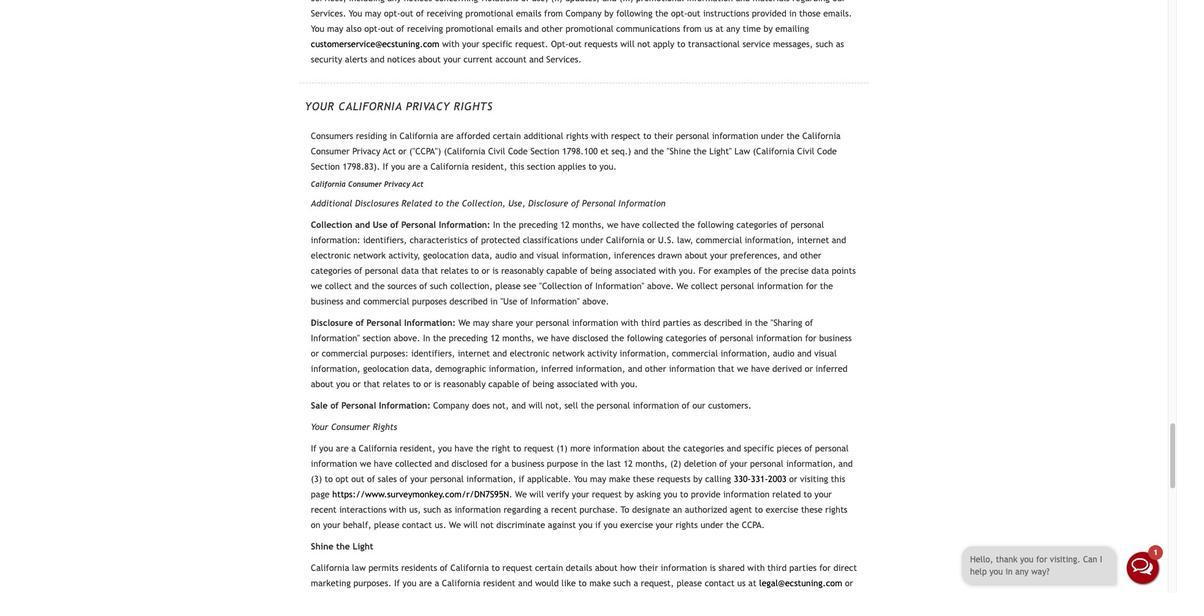 Task type: vqa. For each thing, say whether or not it's contained in the screenshot.
SUBMIT
no



Task type: describe. For each thing, give the bounding box(es) containing it.
described inside we may share your personal information with third parties as described in the "sharing of information" section above. in the preceding 12 months, we have disclosed the following categories of personal information for business or commercial purposes: identifiers, internet and electronic network activity information, commercial information, audio and visual information, geolocation data, demographic information, inferred information, and other information that we have derived or inferred about you or that relates to or is reasonably capable of being associated with you.
[[704, 318, 742, 328]]

requests inside with your specific request. opt-out requests will not apply to transactional service messages, such as security alerts and notices about your current account and services.
[[584, 39, 618, 49]]

shared
[[719, 563, 745, 573]]

third inside california law permits residents of california to request certain details about how their information is shared with third parties for direct marketing purposes.  if you are a california resident and would like to make such a request, please contact us at
[[768, 563, 787, 573]]

services.
[[546, 54, 582, 64]]

regarding
[[504, 505, 541, 515]]

such inside .  we will verify your request by asking you to provide information related to your recent interactions with us, such as information regarding a recent purchase. to designate an authorized agent to exercise these rights on your behalf, please contact us.  we will not discriminate against you if you exercise your rights under the ccpa.
[[424, 505, 441, 515]]

have inside the 'in the preceding 12 months, we have collected the following categories of personal information: identifiers, characteristics of protected classifications under california or u.s. law, commercial information, internet and electronic network activity, geolocation data, audio and visual information, inferences drawn about your preferences, and other categories of personal data that relates to or is reasonably capable of being associated with you. for examples of the precise data points we collect and the sources of such collection, please see "collection of information" above. we collect personal information for the business and commercial purposes described in "use of information" above.'
[[621, 220, 640, 230]]

or inside consumers residing in california are afforded certain additional rights with respect to their personal information under the california consumer privacy act or ("ccpa") (california civil code section 1798.100 et seq.) and the "shine the light" law (california civil code section 1798.83). if you are a california resident, this section applies to you.
[[398, 146, 407, 156]]

is inside we may share your personal information with third parties as described in the "sharing of information" section above. in the preceding 12 months, we have disclosed the following categories of personal information for business or commercial purposes: identifiers, internet and electronic network activity information, commercial information, audio and visual information, geolocation data, demographic information, inferred information, and other information that we have derived or inferred about you or that relates to or is reasonably capable of being associated with you.
[[434, 379, 441, 389]]

information left our
[[633, 400, 679, 411]]

use
[[373, 220, 388, 230]]

derived
[[772, 364, 802, 374]]

2 vertical spatial rights
[[676, 520, 698, 530]]

0 vertical spatial disclosure
[[528, 198, 568, 209]]

if inside if you are a california resident, you have the right to request (1) more information about the categories and specific pieces of personal information we have collected and disclosed for a business purpose in the last 12 months, (2) deletion of your personal information, and (3) to opt out of sales of your personal information, if applicable.  you may make these requests by calling
[[519, 474, 525, 484]]

protected
[[481, 235, 520, 245]]

geolocation inside the 'in the preceding 12 months, we have collected the following categories of personal information: identifiers, characteristics of protected classifications under california or u.s. law, commercial information, internet and electronic network activity, geolocation data, audio and visual information, inferences drawn about your preferences, and other categories of personal data that relates to or is reasonably capable of being associated with you. for examples of the precise data points we collect and the sources of such collection, please see "collection of information" above. we collect personal information for the business and commercial purposes described in "use of information" above.'
[[423, 250, 469, 261]]

0 horizontal spatial disclosure
[[311, 318, 353, 328]]

your inside the 'in the preceding 12 months, we have collected the following categories of personal information: identifiers, characteristics of protected classifications under california or u.s. law, commercial information, internet and electronic network activity, geolocation data, audio and visual information, inferences drawn about your preferences, and other categories of personal data that relates to or is reasonably capable of being associated with you. for examples of the precise data points we collect and the sources of such collection, please see "collection of information" above. we collect personal information for the business and commercial purposes described in "use of information" above.'
[[710, 250, 728, 261]]

information inside the 'in the preceding 12 months, we have collected the following categories of personal information: identifiers, characteristics of protected classifications under california or u.s. law, commercial information, internet and electronic network activity, geolocation data, audio and visual information, inferences drawn about your preferences, and other categories of personal data that relates to or is reasonably capable of being associated with you. for examples of the precise data points we collect and the sources of such collection, please see "collection of information" above. we collect personal information for the business and commercial purposes described in "use of information" above.'
[[757, 281, 803, 291]]

preceding inside the 'in the preceding 12 months, we have collected the following categories of personal information: identifiers, characteristics of protected classifications under california or u.s. law, commercial information, internet and electronic network activity, geolocation data, audio and visual information, inferences drawn about your preferences, and other categories of personal data that relates to or is reasonably capable of being associated with you. for examples of the precise data points we collect and the sources of such collection, please see "collection of information" above. we collect personal information for the business and commercial purposes described in "use of information" above.'
[[519, 220, 558, 230]]

12 inside we may share your personal information with third parties as described in the "sharing of information" section above. in the preceding 12 months, we have disclosed the following categories of personal information for business or commercial purposes: identifiers, internet and electronic network activity information, commercial information, audio and visual information, geolocation data, demographic information, inferred information, and other information that we have derived or inferred about you or that relates to or is reasonably capable of being associated with you.
[[490, 333, 500, 343]]

information inside california law permits residents of california to request certain details about how their information is shared with third parties for direct marketing purposes.  if you are a california resident and would like to make such a request, please contact us at
[[661, 563, 707, 573]]

these inside if you are a california resident, you have the right to request (1) more information about the categories and specific pieces of personal information we have collected and disclosed for a business purpose in the last 12 months, (2) deletion of your personal information, and (3) to opt out of sales of your personal information, if applicable.  you may make these requests by calling
[[633, 474, 655, 484]]

we inside if you are a california resident, you have the right to request (1) more information about the categories and specific pieces of personal information we have collected and disclosed for a business purpose in the last 12 months, (2) deletion of your personal information, and (3) to opt out of sales of your personal information, if applicable.  you may make these requests by calling
[[360, 459, 371, 469]]

california law permits residents of california to request certain details about how their information is shared with third parties for direct marketing purposes.  if you are a california resident and would like to make such a request, please contact us at
[[311, 563, 857, 589]]

discriminate
[[496, 520, 545, 530]]

330-
[[734, 474, 751, 484]]

1 horizontal spatial section
[[531, 146, 560, 156]]

more
[[570, 443, 591, 454]]

sales
[[378, 474, 397, 484]]

business inside if you are a california resident, you have the right to request (1) more information about the categories and specific pieces of personal information we have collected and disclosed for a business purpose in the last 12 months, (2) deletion of your personal information, and (3) to opt out of sales of your personal information, if applicable.  you may make these requests by calling
[[512, 459, 544, 469]]

2 (california from the left
[[753, 146, 795, 156]]

visual inside we may share your personal information with third parties as described in the "sharing of information" section above. in the preceding 12 months, we have disclosed the following categories of personal information for business or commercial purposes: identifiers, internet and electronic network activity information, commercial information, audio and visual information, geolocation data, demographic information, inferred information, and other information that we have derived or inferred about you or that relates to or is reasonably capable of being associated with you.
[[814, 348, 837, 359]]

your
[[311, 422, 328, 432]]

months, inside we may share your personal information with third parties as described in the "sharing of information" section above. in the preceding 12 months, we have disclosed the following categories of personal information for business or commercial purposes: identifiers, internet and electronic network activity information, commercial information, audio and visual information, geolocation data, demographic information, inferred information, and other information that we have derived or inferred about you or that relates to or is reasonably capable of being associated with you.
[[502, 333, 534, 343]]

customerservice@ecstuning.com
[[311, 39, 440, 49]]

the inside .  we will verify your request by asking you to provide information related to your recent interactions with us, such as information regarding a recent purchase. to designate an authorized agent to exercise these rights on your behalf, please contact us.  we will not discriminate against you if you exercise your rights under the ccpa.
[[726, 520, 739, 530]]

your consumer rights
[[311, 422, 397, 432]]

consumer for your consumer rights
[[331, 422, 370, 432]]

collection
[[311, 220, 352, 230]]

2 not, from the left
[[546, 400, 562, 411]]

your down an
[[656, 520, 673, 530]]

california consumer privacy act
[[311, 180, 424, 189]]

"shine
[[667, 146, 691, 156]]

1 vertical spatial rights
[[825, 505, 848, 515]]

identifiers, inside the 'in the preceding 12 months, we have collected the following categories of personal information: identifiers, characteristics of protected classifications under california or u.s. law, commercial information, internet and electronic network activity, geolocation data, audio and visual information, inferences drawn about your preferences, and other categories of personal data that relates to or is reasonably capable of being associated with you. for examples of the precise data points we collect and the sources of such collection, please see "collection of information" above. we collect personal information for the business and commercial purposes described in "use of information" above.'
[[363, 235, 407, 245]]

we right "."
[[515, 489, 527, 500]]

that inside the 'in the preceding 12 months, we have collected the following categories of personal information: identifiers, characteristics of protected classifications under california or u.s. law, commercial information, internet and electronic network activity, geolocation data, audio and visual information, inferences drawn about your preferences, and other categories of personal data that relates to or is reasonably capable of being associated with you. for examples of the precise data points we collect and the sources of such collection, please see "collection of information" above. we collect personal information for the business and commercial purposes described in "use of information" above.'
[[422, 266, 438, 276]]

section inside we may share your personal information with third parties as described in the "sharing of information" section above. in the preceding 12 months, we have disclosed the following categories of personal information for business or commercial purposes: identifiers, internet and electronic network activity information, commercial information, audio and visual information, geolocation data, demographic information, inferred information, and other information that we have derived or inferred about you or that relates to or is reasonably capable of being associated with you.
[[363, 333, 391, 343]]

certain inside california law permits residents of california to request certain details about how their information is shared with third parties for direct marketing purposes.  if you are a california resident and would like to make such a request, please contact us at
[[535, 563, 563, 573]]

your down visiting
[[815, 489, 832, 500]]

we may share your personal information with third parties as described in the "sharing of information" section above. in the preceding 12 months, we have disclosed the following categories of personal information for business or commercial purposes: identifiers, internet and electronic network activity information, commercial information, audio and visual information, geolocation data, demographic information, inferred information, and other information that we have derived or inferred about you or that relates to or is reasonably capable of being associated with you.
[[311, 318, 852, 389]]

"sharing
[[771, 318, 803, 328]]

rights inside consumers residing in california are afforded certain additional rights with respect to their personal information under the california consumer privacy act or ("ccpa") (california civil code section 1798.100 et seq.) and the "shine the light" law (california civil code section 1798.83). if you are a california resident, this section applies to you.
[[566, 131, 588, 141]]

collection,
[[462, 198, 506, 209]]

legal@ecstuning.com
[[759, 578, 842, 589]]

demographic
[[435, 364, 486, 374]]

a inside .  we will verify your request by asking you to provide information related to your recent interactions with us, such as information regarding a recent purchase. to designate an authorized agent to exercise these rights on your behalf, please contact us.  we will not discriminate against you if you exercise your rights under the ccpa.
[[544, 505, 548, 515]]

consumer for california consumer privacy act
[[348, 180, 382, 189]]

light"
[[709, 146, 732, 156]]

will left sell
[[529, 400, 543, 411]]

https://www.surveymonkey.com/r/dn7s95n
[[332, 489, 509, 500]]

0 horizontal spatial that
[[364, 379, 380, 389]]

commercial up our
[[672, 348, 718, 359]]

purposes.
[[353, 578, 392, 589]]

verify
[[547, 489, 569, 500]]

as inside .  we will verify your request by asking you to provide information related to your recent interactions with us, such as information regarding a recent purchase. to designate an authorized agent to exercise these rights on your behalf, please contact us.  we will not discriminate against you if you exercise your rights under the ccpa.
[[444, 505, 452, 515]]

as inside we may share your personal information with third parties as described in the "sharing of information" section above. in the preceding 12 months, we have disclosed the following categories of personal information for business or commercial purposes: identifiers, internet and electronic network activity information, commercial information, audio and visual information, geolocation data, demographic information, inferred information, and other information that we have derived or inferred about you or that relates to or is reasonably capable of being associated with you.
[[693, 318, 701, 328]]

transactional
[[688, 39, 740, 49]]

not inside .  we will verify your request by asking you to provide information related to your recent interactions with us, such as information regarding a recent purchase. to designate an authorized agent to exercise these rights on your behalf, please contact us.  we will not discriminate against you if you exercise your rights under the ccpa.
[[481, 520, 494, 530]]

requests inside if you are a california resident, you have the right to request (1) more information about the categories and specific pieces of personal information we have collected and disclosed for a business purpose in the last 12 months, (2) deletion of your personal information, and (3) to opt out of sales of your personal information, if applicable.  you may make these requests by calling
[[657, 474, 691, 484]]

following inside the 'in the preceding 12 months, we have collected the following categories of personal information: identifiers, characteristics of protected classifications under california or u.s. law, commercial information, internet and electronic network activity, geolocation data, audio and visual information, inferences drawn about your preferences, and other categories of personal data that relates to or is reasonably capable of being associated with you. for examples of the precise data points we collect and the sources of such collection, please see "collection of information" above. we collect personal information for the business and commercial purposes described in "use of information" above.'
[[698, 220, 734, 230]]

described inside the 'in the preceding 12 months, we have collected the following categories of personal information: identifiers, characteristics of protected classifications under california or u.s. law, commercial information, internet and electronic network activity, geolocation data, audio and visual information, inferences drawn about your preferences, and other categories of personal data that relates to or is reasonably capable of being associated with you. for examples of the precise data points we collect and the sources of such collection, please see "collection of information" above. we collect personal information for the business and commercial purposes described in "use of information" above.'
[[449, 296, 488, 307]]

preceding inside we may share your personal information with third parties as described in the "sharing of information" section above. in the preceding 12 months, we have disclosed the following categories of personal information for business or commercial purposes: identifiers, internet and electronic network activity information, commercial information, audio and visual information, geolocation data, demographic information, inferred information, and other information that we have derived or inferred about you or that relates to or is reasonably capable of being associated with you.
[[449, 333, 488, 343]]

request inside if you are a california resident, you have the right to request (1) more information about the categories and specific pieces of personal information we have collected and disclosed for a business purpose in the last 12 months, (2) deletion of your personal information, and (3) to opt out of sales of your personal information, if applicable.  you may make these requests by calling
[[524, 443, 554, 454]]

commercial up examples
[[696, 235, 742, 245]]

contact inside california law permits residents of california to request certain details about how their information is shared with third parties for direct marketing purposes.  if you are a california resident and would like to make such a request, please contact us at
[[705, 578, 735, 589]]

information, right activity
[[620, 348, 669, 359]]

have up sales
[[374, 459, 393, 469]]

capable inside we may share your personal information with third parties as described in the "sharing of information" section above. in the preceding 12 months, we have disclosed the following categories of personal information for business or commercial purposes: identifiers, internet and electronic network activity information, commercial information, audio and visual information, geolocation data, demographic information, inferred information, and other information that we have derived or inferred about you or that relates to or is reasonably capable of being associated with you.
[[488, 379, 519, 389]]

a down the residents
[[435, 578, 439, 589]]

points
[[832, 266, 856, 276]]

request inside california law permits residents of california to request certain details about how their information is shared with third parties for direct marketing purposes.  if you are a california resident and would like to make such a request, please contact us at
[[503, 563, 532, 573]]

we up the customers.
[[737, 364, 749, 374]]

your right "on"
[[323, 520, 340, 530]]

information down "sharing
[[756, 333, 803, 343]]

0 vertical spatial information"
[[595, 281, 645, 291]]

rights
[[454, 100, 493, 113]]

examples
[[714, 266, 751, 276]]

are left afforded
[[441, 131, 454, 141]]

"use
[[500, 296, 517, 307]]

shine the light
[[311, 541, 373, 552]]

2003
[[768, 474, 787, 484]]

your
[[305, 100, 335, 113]]

categories inside if you are a california resident, you have the right to request (1) more information about the categories and specific pieces of personal information we have collected and disclosed for a business purpose in the last 12 months, (2) deletion of your personal information, and (3) to opt out of sales of your personal information, if applicable.  you may make these requests by calling
[[683, 443, 724, 454]]

1 vertical spatial information"
[[531, 296, 580, 307]]

or inside or visiting this page
[[789, 474, 798, 484]]

information left regarding
[[455, 505, 501, 515]]

information, up preferences, on the top of the page
[[745, 235, 794, 245]]

information, up the customers.
[[721, 348, 770, 359]]

privacy inside consumers residing in california are afforded certain additional rights with respect to their personal information under the california consumer privacy act or ("ccpa") (california civil code section 1798.100 et seq.) and the "shine the light" law (california civil code section 1798.83). if you are a california resident, this section applies to you.
[[352, 146, 381, 156]]

sale of personal information: company does not, and will not, sell the personal information of our customers.
[[311, 400, 752, 411]]

under inside .  we will verify your request by asking you to provide information related to your recent interactions with us, such as information regarding a recent purchase. to designate an authorized agent to exercise these rights on your behalf, please contact us.  we will not discriminate against you if you exercise your rights under the ccpa.
[[701, 520, 723, 530]]

section inside consumers residing in california are afforded certain additional rights with respect to their personal information under the california consumer privacy act or ("ccpa") (california civil code section 1798.100 et seq.) and the "shine the light" law (california civil code section 1798.83). if you are a california resident, this section applies to you.
[[527, 161, 555, 172]]

may inside if you are a california resident, you have the right to request (1) more information about the categories and specific pieces of personal information we have collected and disclosed for a business purpose in the last 12 months, (2) deletion of your personal information, and (3) to opt out of sales of your personal information, if applicable.  you may make these requests by calling
[[590, 474, 606, 484]]

these inside .  we will verify your request by asking you to provide information related to your recent interactions with us, such as information regarding a recent purchase. to designate an authorized agent to exercise these rights on your behalf, please contact us.  we will not discriminate against you if you exercise your rights under the ccpa.
[[801, 505, 823, 515]]

purchase.
[[580, 505, 618, 515]]

1798.100
[[562, 146, 598, 156]]

please inside .  we will verify your request by asking you to provide information related to your recent interactions with us, such as information regarding a recent purchase. to designate an authorized agent to exercise these rights on your behalf, please contact us.  we will not discriminate against you if you exercise your rights under the ccpa.
[[374, 520, 399, 530]]

in the preceding 12 months, we have collected the following categories of personal information: identifiers, characteristics of protected classifications under california or u.s. law, commercial information, internet and electronic network activity, geolocation data, audio and visual information, inferences drawn about your preferences, and other categories of personal data that relates to or is reasonably capable of being associated with you. for examples of the precise data points we collect and the sources of such collection, please see "collection of information" above. we collect personal information for the business and commercial purposes described in "use of information" above.
[[311, 220, 856, 307]]

an
[[673, 505, 682, 515]]

a down your consumer rights
[[351, 443, 356, 454]]

2 collect from the left
[[691, 281, 718, 291]]

california inside if you are a california resident, you have the right to request (1) more information about the categories and specific pieces of personal information we have collected and disclosed for a business purpose in the last 12 months, (2) deletion of your personal information, and (3) to opt out of sales of your personal information, if applicable.  you may make these requests by calling
[[359, 443, 397, 454]]

purpose
[[547, 459, 578, 469]]

like
[[562, 578, 576, 589]]

information up activity
[[572, 318, 618, 328]]

your california privacy rights
[[305, 100, 493, 113]]

information, up sale on the bottom
[[311, 364, 360, 374]]

permits
[[368, 563, 399, 573]]

we up inferences in the right top of the page
[[607, 220, 619, 230]]

resident
[[483, 578, 516, 589]]

audio inside the 'in the preceding 12 months, we have collected the following categories of personal information: identifiers, characteristics of protected classifications under california or u.s. law, commercial information, internet and electronic network activity, geolocation data, audio and visual information, inferences drawn about your preferences, and other categories of personal data that relates to or is reasonably capable of being associated with you. for examples of the precise data points we collect and the sources of such collection, please see "collection of information" above. we collect personal information for the business and commercial purposes described in "use of information" above.'
[[495, 250, 517, 261]]

disclosures
[[355, 198, 399, 209]]

with inside consumers residing in california are afforded certain additional rights with respect to their personal information under the california consumer privacy act or ("ccpa") (california civil code section 1798.100 et seq.) and the "shine the light" law (california civil code section 1798.83). if you are a california resident, this section applies to you.
[[591, 131, 609, 141]]

electronic inside the 'in the preceding 12 months, we have collected the following categories of personal information: identifiers, characteristics of protected classifications under california or u.s. law, commercial information, internet and electronic network activity, geolocation data, audio and visual information, inferences drawn about your preferences, and other categories of personal data that relates to or is reasonably capable of being associated with you. for examples of the precise data points we collect and the sources of such collection, please see "collection of information" above. we collect personal information for the business and commercial purposes described in "use of information" above.'
[[311, 250, 351, 261]]

1 vertical spatial section
[[311, 161, 340, 172]]

network inside we may share your personal information with third parties as described in the "sharing of information" section above. in the preceding 12 months, we have disclosed the following categories of personal information for business or commercial purposes: identifiers, internet and electronic network activity information, commercial information, audio and visual information, geolocation data, demographic information, inferred information, and other information that we have derived or inferred about you or that relates to or is reasonably capable of being associated with you.
[[552, 348, 585, 359]]

see
[[523, 281, 537, 291]]

1 data from the left
[[401, 266, 419, 276]]

authorized
[[685, 505, 727, 515]]

information up our
[[669, 364, 715, 374]]

messages,
[[773, 39, 813, 49]]

relates inside the 'in the preceding 12 months, we have collected the following categories of personal information: identifiers, characteristics of protected classifications under california or u.s. law, commercial information, internet and electronic network activity, geolocation data, audio and visual information, inferences drawn about your preferences, and other categories of personal data that relates to or is reasonably capable of being associated with you. for examples of the precise data points we collect and the sources of such collection, please see "collection of information" above. we collect personal information for the business and commercial purposes described in "use of information" above.'
[[441, 266, 468, 276]]

if inside consumers residing in california are afforded certain additional rights with respect to their personal information under the california consumer privacy act or ("ccpa") (california civil code section 1798.100 et seq.) and the "shine the light" law (california civil code section 1798.83). if you are a california resident, this section applies to you.
[[383, 161, 388, 172]]

12 inside if you are a california resident, you have the right to request (1) more information about the categories and specific pieces of personal information we have collected and disclosed for a business purpose in the last 12 months, (2) deletion of your personal information, and (3) to opt out of sales of your personal information, if applicable.  you may make these requests by calling
[[624, 459, 633, 469]]

.  we will verify your request by asking you to provide information related to your recent interactions with us, such as information regarding a recent purchase. to designate an authorized agent to exercise these rights on your behalf, please contact us.  we will not discriminate against you if you exercise your rights under the ccpa.
[[311, 489, 848, 530]]

how
[[620, 563, 636, 573]]

0 vertical spatial information:
[[439, 220, 490, 230]]

agent
[[730, 505, 752, 515]]

associated inside we may share your personal information with third parties as described in the "sharing of information" section above. in the preceding 12 months, we have disclosed the following categories of personal information for business or commercial purposes: identifiers, internet and electronic network activity information, commercial information, audio and visual information, geolocation data, demographic information, inferred information, and other information that we have derived or inferred about you or that relates to or is reasonably capable of being associated with you.
[[557, 379, 598, 389]]

have left derived
[[751, 364, 770, 374]]

us
[[737, 578, 746, 589]]

under inside the 'in the preceding 12 months, we have collected the following categories of personal information: identifiers, characteristics of protected classifications under california or u.s. law, commercial information, internet and electronic network activity, geolocation data, audio and visual information, inferences drawn about your preferences, and other categories of personal data that relates to or is reasonably capable of being associated with you. for examples of the precise data points we collect and the sources of such collection, please see "collection of information" above. we collect personal information for the business and commercial purposes described in "use of information" above.'
[[581, 235, 604, 245]]

inferences
[[614, 250, 655, 261]]

1 (california from the left
[[444, 146, 486, 156]]

your up "330-" at the right
[[730, 459, 747, 469]]

certain inside consumers residing in california are afforded certain additional rights with respect to their personal information under the california consumer privacy act or ("ccpa") (california civil code section 1798.100 et seq.) and the "shine the light" law (california civil code section 1798.83). if you are a california resident, this section applies to you.
[[493, 131, 521, 141]]

you. inside the 'in the preceding 12 months, we have collected the following categories of personal information: identifiers, characteristics of protected classifications under california or u.s. law, commercial information, internet and electronic network activity, geolocation data, audio and visual information, inferences drawn about your preferences, and other categories of personal data that relates to or is reasonably capable of being associated with you. for examples of the precise data points we collect and the sources of such collection, please see "collection of information" above. we collect personal information for the business and commercial purposes described in "use of information" above.'
[[679, 266, 696, 276]]

disclosure of personal information:
[[311, 318, 456, 328]]

categories inside we may share your personal information with third parties as described in the "sharing of information" section above. in the preceding 12 months, we have disclosed the following categories of personal information for business or commercial purposes: identifiers, internet and electronic network activity information, commercial information, audio and visual information, geolocation data, demographic information, inferred information, and other information that we have derived or inferred about you or that relates to or is reasonably capable of being associated with you.
[[666, 333, 707, 343]]

capable inside the 'in the preceding 12 months, we have collected the following categories of personal information: identifiers, characteristics of protected classifications under california or u.s. law, commercial information, internet and electronic network activity, geolocation data, audio and visual information, inferences drawn about your preferences, and other categories of personal data that relates to or is reasonably capable of being associated with you. for examples of the precise data points we collect and the sources of such collection, please see "collection of information" above. we collect personal information for the business and commercial purposes described in "use of information" above.'
[[546, 266, 577, 276]]

(1)
[[557, 443, 568, 454]]

on
[[311, 520, 320, 530]]

make inside california law permits residents of california to request certain details about how their information is shared with third parties for direct marketing purposes.  if you are a california resident and would like to make such a request, please contact us at
[[589, 578, 611, 589]]

2 code from the left
[[817, 146, 837, 156]]

you inside california law permits residents of california to request certain details about how their information is shared with third parties for direct marketing purposes.  if you are a california resident and would like to make such a request, please contact us at
[[403, 578, 416, 589]]

months, inside if you are a california resident, you have the right to request (1) more information about the categories and specific pieces of personal information we have collected and disclosed for a business purpose in the last 12 months, (2) deletion of your personal information, and (3) to opt out of sales of your personal information, if applicable.  you may make these requests by calling
[[636, 459, 668, 469]]

with inside .  we will verify your request by asking you to provide information related to your recent interactions with us, such as information regarding a recent purchase. to designate an authorized agent to exercise these rights on your behalf, please contact us.  we will not discriminate against you if you exercise your rights under the ccpa.
[[389, 505, 407, 515]]

2 recent from the left
[[551, 505, 577, 515]]

we down "collection
[[537, 333, 548, 343]]

1 vertical spatial privacy
[[384, 180, 410, 189]]

service
[[743, 39, 770, 49]]

2 civil from the left
[[797, 146, 815, 156]]

are inside california law permits residents of california to request certain details about how their information is shared with third parties for direct marketing purposes.  if you are a california resident and would like to make such a request, please contact us at
[[419, 578, 432, 589]]

us,
[[409, 505, 421, 515]]

et
[[601, 146, 609, 156]]

rights
[[373, 422, 397, 432]]

1 vertical spatial that
[[718, 364, 734, 374]]

company
[[433, 400, 469, 411]]

being inside the 'in the preceding 12 months, we have collected the following categories of personal information: identifiers, characteristics of protected classifications under california or u.s. law, commercial information, internet and electronic network activity, geolocation data, audio and visual information, inferences drawn about your preferences, and other categories of personal data that relates to or is reasonably capable of being associated with you. for examples of the precise data points we collect and the sources of such collection, please see "collection of information" above. we collect personal information for the business and commercial purposes described in "use of information" above.'
[[591, 266, 612, 276]]

such inside california law permits residents of california to request certain details about how their information is shared with third parties for direct marketing purposes.  if you are a california resident and would like to make such a request, please contact us at
[[613, 578, 631, 589]]

would
[[535, 578, 559, 589]]

https://www.surveymonkey.com/r/dn7s95n link
[[332, 489, 509, 500]]

have down "collection
[[551, 333, 570, 343]]

we right us.
[[449, 520, 461, 530]]

commercial left purposes: in the bottom of the page
[[322, 348, 368, 359]]

to
[[621, 505, 629, 515]]

commercial up disclosure of personal information:
[[363, 296, 409, 307]]

1 civil from the left
[[488, 146, 505, 156]]

2 horizontal spatial above.
[[647, 281, 674, 291]]

sale
[[311, 400, 328, 411]]

additional disclosures related to the collection, use, disclosure of personal information
[[311, 198, 666, 209]]

your up https://www.surveymonkey.com/r/dn7s95n link
[[410, 474, 428, 484]]

information:
[[311, 235, 360, 245]]

this inside consumers residing in california are afforded certain additional rights with respect to their personal information under the california consumer privacy act or ("ccpa") (california civil code section 1798.100 et seq.) and the "shine the light" law (california civil code section 1798.83). if you are a california resident, this section applies to you.
[[510, 161, 524, 172]]

12 inside the 'in the preceding 12 months, we have collected the following categories of personal information: identifiers, characteristics of protected classifications under california or u.s. law, commercial information, internet and electronic network activity, geolocation data, audio and visual information, inferences drawn about your preferences, and other categories of personal data that relates to or is reasonably capable of being associated with you. for examples of the precise data points we collect and the sources of such collection, please see "collection of information" above. we collect personal information for the business and commercial purposes described in "use of information" above.'
[[561, 220, 570, 230]]

not inside with your specific request. opt-out requests will not apply to transactional service messages, such as security alerts and notices about your current account and services.
[[637, 39, 651, 49]]

interactions
[[339, 505, 387, 515]]

1 recent from the left
[[311, 505, 337, 515]]

your left the current
[[443, 54, 461, 64]]

business inside we may share your personal information with third parties as described in the "sharing of information" section above. in the preceding 12 months, we have disclosed the following categories of personal information for business or commercial purposes: identifiers, internet and electronic network activity information, commercial information, audio and visual information, geolocation data, demographic information, inferred information, and other information that we have derived or inferred about you or that relates to or is reasonably capable of being associated with you.
[[819, 333, 852, 343]]

law,
[[677, 235, 693, 245]]

respect
[[611, 131, 641, 141]]

additional
[[524, 131, 564, 141]]

account
[[495, 54, 527, 64]]

this inside or visiting this page
[[831, 474, 845, 484]]

legal@ecstuning.com link
[[759, 578, 842, 589]]

pieces
[[777, 443, 802, 454]]

customers.
[[708, 400, 752, 411]]

information, down classifications
[[562, 250, 611, 261]]

act inside consumers residing in california are afforded certain additional rights with respect to their personal information under the california consumer privacy act or ("ccpa") (california civil code section 1798.100 et seq.) and the "shine the light" law (california civil code section 1798.83). if you are a california resident, this section applies to you.
[[383, 146, 396, 156]]

personal up purposes: in the bottom of the page
[[367, 318, 402, 328]]

information up last
[[593, 443, 640, 454]]

shine
[[311, 541, 334, 552]]

residents
[[401, 563, 437, 573]]

related
[[401, 198, 432, 209]]

information, up visiting
[[786, 459, 836, 469]]

designate
[[632, 505, 670, 515]]

for inside if you are a california resident, you have the right to request (1) more information about the categories and specific pieces of personal information we have collected and disclosed for a business purpose in the last 12 months, (2) deletion of your personal information, and (3) to opt out of sales of your personal information, if applicable.  you may make these requests by calling
[[490, 459, 502, 469]]

specific inside with your specific request. opt-out requests will not apply to transactional service messages, such as security alerts and notices about your current account and services.
[[482, 39, 513, 49]]

for
[[699, 266, 712, 276]]

our
[[692, 400, 705, 411]]

electronic inside we may share your personal information with third parties as described in the "sharing of information" section above. in the preceding 12 months, we have disclosed the following categories of personal information for business or commercial purposes: identifiers, internet and electronic network activity information, commercial information, audio and visual information, geolocation data, demographic information, inferred information, and other information that we have derived or inferred about you or that relates to or is reasonably capable of being associated with you.
[[510, 348, 550, 359]]

1 vertical spatial exercise
[[620, 520, 653, 530]]

information
[[619, 198, 666, 209]]

1 not, from the left
[[493, 400, 509, 411]]

1 vertical spatial above.
[[583, 296, 609, 307]]

purposes
[[412, 296, 447, 307]]

(3)
[[311, 474, 322, 484]]



Task type: locate. For each thing, give the bounding box(es) containing it.
0 horizontal spatial business
[[311, 296, 344, 307]]

contact down shared
[[705, 578, 735, 589]]

internet inside we may share your personal information with third parties as described in the "sharing of information" section above. in the preceding 12 months, we have disclosed the following categories of personal information for business or commercial purposes: identifiers, internet and electronic network activity information, commercial information, audio and visual information, geolocation data, demographic information, inferred information, and other information that we have derived or inferred about you or that relates to or is reasonably capable of being associated with you.
[[458, 348, 490, 359]]

if
[[519, 474, 525, 484], [595, 520, 601, 530]]

data,
[[472, 250, 493, 261], [412, 364, 433, 374]]

about
[[418, 54, 441, 64], [685, 250, 708, 261], [311, 379, 334, 389], [642, 443, 665, 454], [595, 563, 618, 573]]

are
[[441, 131, 454, 141], [408, 161, 421, 172], [336, 443, 349, 454], [419, 578, 432, 589]]

we inside we may share your personal information with third parties as described in the "sharing of information" section above. in the preceding 12 months, we have disclosed the following categories of personal information for business or commercial purposes: identifiers, internet and electronic network activity information, commercial information, audio and visual information, geolocation data, demographic information, inferred information, and other information that we have derived or inferred about you or that relates to or is reasonably capable of being associated with you.
[[458, 318, 470, 328]]

2 horizontal spatial business
[[819, 333, 852, 343]]

are down '("ccpa")'
[[408, 161, 421, 172]]

your up for
[[710, 250, 728, 261]]

if left applicable.
[[519, 474, 525, 484]]

2 vertical spatial is
[[710, 563, 716, 573]]

certain
[[493, 131, 521, 141], [535, 563, 563, 573]]

about inside with your specific request. opt-out requests will not apply to transactional service messages, such as security alerts and notices about your current account and services.
[[418, 54, 441, 64]]

1 horizontal spatial network
[[552, 348, 585, 359]]

reasonably
[[501, 266, 544, 276], [443, 379, 486, 389]]

1 vertical spatial business
[[819, 333, 852, 343]]

for inside we may share your personal information with third parties as described in the "sharing of information" section above. in the preceding 12 months, we have disclosed the following categories of personal information for business or commercial purposes: identifiers, internet and electronic network activity information, commercial information, audio and visual information, geolocation data, demographic information, inferred information, and other information that we have derived or inferred about you or that relates to or is reasonably capable of being associated with you.
[[805, 333, 817, 343]]

1 horizontal spatial this
[[831, 474, 845, 484]]

related
[[772, 489, 801, 500]]

u.s.
[[658, 235, 675, 245]]

and inside california law permits residents of california to request certain details about how their information is shared with third parties for direct marketing purposes.  if you are a california resident and would like to make such a request, please contact us at
[[518, 578, 533, 589]]

collection,
[[450, 281, 493, 291]]

relates down purposes: in the bottom of the page
[[383, 379, 410, 389]]

recent up the against in the left of the page
[[551, 505, 577, 515]]

following
[[698, 220, 734, 230], [627, 333, 663, 343]]

information up opt in the bottom of the page
[[311, 459, 357, 469]]

preceding
[[519, 220, 558, 230], [449, 333, 488, 343]]

request up purchase.
[[592, 489, 622, 500]]

such down how
[[613, 578, 631, 589]]

1 vertical spatial described
[[704, 318, 742, 328]]

1 vertical spatial disclosure
[[311, 318, 353, 328]]

activity,
[[389, 250, 420, 261]]

12 right last
[[624, 459, 633, 469]]

you
[[391, 161, 405, 172], [336, 379, 350, 389], [319, 443, 333, 454], [438, 443, 452, 454], [664, 489, 677, 500], [579, 520, 593, 530], [604, 520, 618, 530], [403, 578, 416, 589]]

customerservice@ecstuning.com link
[[311, 39, 440, 49]]

1 horizontal spatial exercise
[[766, 505, 799, 515]]

0 horizontal spatial third
[[641, 318, 660, 328]]

preceding up classifications
[[519, 220, 558, 230]]

california inside the 'in the preceding 12 months, we have collected the following categories of personal information: identifiers, characteristics of protected classifications under california or u.s. law, commercial information, internet and electronic network activity, geolocation data, audio and visual information, inferences drawn about your preferences, and other categories of personal data that relates to or is reasonably capable of being associated with you. for examples of the precise data points we collect and the sources of such collection, please see "collection of information" above. we collect personal information for the business and commercial purposes described in "use of information" above.'
[[606, 235, 645, 245]]

is up collection,
[[493, 266, 499, 276]]

purposes:
[[371, 348, 409, 359]]

identifiers, down use
[[363, 235, 407, 245]]

0 horizontal spatial you.
[[600, 161, 617, 172]]

your up the current
[[462, 39, 480, 49]]

we inside the 'in the preceding 12 months, we have collected the following categories of personal information: identifiers, characteristics of protected classifications under california or u.s. law, commercial information, internet and electronic network activity, geolocation data, audio and visual information, inferences drawn about your preferences, and other categories of personal data that relates to or is reasonably capable of being associated with you. for examples of the precise data points we collect and the sources of such collection, please see "collection of information" above. we collect personal information for the business and commercial purposes described in "use of information" above.'
[[677, 281, 688, 291]]

if down purchase.
[[595, 520, 601, 530]]

such right messages,
[[816, 39, 833, 49]]

in inside we may share your personal information with third parties as described in the "sharing of information" section above. in the preceding 12 months, we have disclosed the following categories of personal information for business or commercial purposes: identifiers, internet and electronic network activity information, commercial information, audio and visual information, geolocation data, demographic information, inferred information, and other information that we have derived or inferred about you or that relates to or is reasonably capable of being associated with you.
[[745, 318, 752, 328]]

0 vertical spatial certain
[[493, 131, 521, 141]]

0 horizontal spatial out
[[351, 474, 364, 484]]

request.
[[515, 39, 548, 49]]

1 vertical spatial please
[[374, 520, 399, 530]]

information: for disclosure of personal information:
[[404, 318, 456, 328]]

please right request,
[[677, 578, 702, 589]]

resident, inside consumers residing in california are afforded certain additional rights with respect to their personal information under the california consumer privacy act or ("ccpa") (california civil code section 1798.100 et seq.) and the "shine the light" law (california civil code section 1798.83). if you are a california resident, this section applies to you.
[[472, 161, 507, 172]]

1 vertical spatial third
[[768, 563, 787, 573]]

1 horizontal spatial rights
[[676, 520, 698, 530]]

being inside we may share your personal information with third parties as described in the "sharing of information" section above. in the preceding 12 months, we have disclosed the following categories of personal information for business or commercial purposes: identifiers, internet and electronic network activity information, commercial information, audio and visual information, geolocation data, demographic information, inferred information, and other information that we have derived or inferred about you or that relates to or is reasonably capable of being associated with you.
[[533, 379, 554, 389]]

0 vertical spatial request
[[524, 443, 554, 454]]

we down "information:"
[[311, 281, 322, 291]]

your inside we may share your personal information with third parties as described in the "sharing of information" section above. in the preceding 12 months, we have disclosed the following categories of personal information for business or commercial purposes: identifiers, internet and electronic network activity information, commercial information, audio and visual information, geolocation data, demographic information, inferred information, and other information that we have derived or inferred about you or that relates to or is reasonably capable of being associated with you.
[[516, 318, 533, 328]]

0 vertical spatial months,
[[572, 220, 604, 230]]

collected inside if you are a california resident, you have the right to request (1) more information about the categories and specific pieces of personal information we have collected and disclosed for a business purpose in the last 12 months, (2) deletion of your personal information, and (3) to opt out of sales of your personal information, if applicable.  you may make these requests by calling
[[395, 459, 432, 469]]

personal left information at the top right of page
[[582, 198, 616, 209]]

a inside consumers residing in california are afforded certain additional rights with respect to their personal information under the california consumer privacy act or ("ccpa") (california civil code section 1798.100 et seq.) and the "shine the light" law (california civil code section 1798.83). if you are a california resident, this section applies to you.
[[423, 161, 428, 172]]

1 vertical spatial resident,
[[400, 443, 435, 454]]

as inside with your specific request. opt-out requests will not apply to transactional service messages, such as security alerts and notices about your current account and services.
[[836, 39, 844, 49]]

such inside with your specific request. opt-out requests will not apply to transactional service messages, such as security alerts and notices about your current account and services.
[[816, 39, 833, 49]]

will
[[620, 39, 635, 49], [529, 400, 543, 411], [530, 489, 544, 500], [464, 520, 478, 530]]

data, left the demographic
[[412, 364, 433, 374]]

us.
[[435, 520, 446, 530]]

information, down activity
[[576, 364, 625, 374]]

0 horizontal spatial is
[[434, 379, 441, 389]]

0 horizontal spatial recent
[[311, 505, 337, 515]]

1 vertical spatial months,
[[502, 333, 534, 343]]

not left discriminate at the left bottom
[[481, 520, 494, 530]]

last
[[607, 459, 621, 469]]

0 horizontal spatial data
[[401, 266, 419, 276]]

their for information
[[639, 563, 658, 573]]

or visiting this page
[[311, 474, 845, 500]]

1 horizontal spatial collect
[[691, 281, 718, 291]]

categories
[[737, 220, 777, 230], [311, 266, 352, 276], [666, 333, 707, 343], [683, 443, 724, 454]]

information: for sale of personal information: company does not, and will not, sell the personal information of our customers.
[[379, 400, 431, 411]]

your right share
[[516, 318, 533, 328]]

section
[[527, 161, 555, 172], [363, 333, 391, 343]]

personal
[[676, 131, 709, 141], [791, 220, 824, 230], [365, 266, 399, 276], [721, 281, 754, 291], [536, 318, 569, 328], [720, 333, 754, 343], [597, 400, 630, 411], [815, 443, 849, 454], [750, 459, 784, 469], [430, 474, 464, 484]]

are down your consumer rights
[[336, 443, 349, 454]]

is inside the 'in the preceding 12 months, we have collected the following categories of personal information: identifiers, characteristics of protected classifications under california or u.s. law, commercial information, internet and electronic network activity, geolocation data, audio and visual information, inferences drawn about your preferences, and other categories of personal data that relates to or is reasonably capable of being associated with you. for examples of the precise data points we collect and the sources of such collection, please see "collection of information" above. we collect personal information for the business and commercial purposes described in "use of information" above.'
[[493, 266, 499, 276]]

1 horizontal spatial civil
[[797, 146, 815, 156]]

disclosed up activity
[[572, 333, 608, 343]]

reasonably inside the 'in the preceding 12 months, we have collected the following categories of personal information: identifiers, characteristics of protected classifications under california or u.s. law, commercial information, internet and electronic network activity, geolocation data, audio and visual information, inferences drawn about your preferences, and other categories of personal data that relates to or is reasonably capable of being associated with you. for examples of the precise data points we collect and the sources of such collection, please see "collection of information" above. we collect personal information for the business and commercial purposes described in "use of information" above.'
[[501, 266, 544, 276]]

1 vertical spatial visual
[[814, 348, 837, 359]]

0 horizontal spatial code
[[508, 146, 528, 156]]

0 vertical spatial above.
[[647, 281, 674, 291]]

1 vertical spatial request
[[592, 489, 622, 500]]

by inside if you are a california resident, you have the right to request (1) more information about the categories and specific pieces of personal information we have collected and disclosed for a business purpose in the last 12 months, (2) deletion of your personal information, and (3) to opt out of sales of your personal information, if applicable.  you may make these requests by calling
[[693, 474, 703, 484]]

will inside with your specific request. opt-out requests will not apply to transactional service messages, such as security alerts and notices about your current account and services.
[[620, 39, 635, 49]]

1 collect from the left
[[325, 281, 352, 291]]

their inside california law permits residents of california to request certain details about how their information is shared with third parties for direct marketing purposes.  if you are a california resident and would like to make such a request, please contact us at
[[639, 563, 658, 573]]

audio inside we may share your personal information with third parties as described in the "sharing of information" section above. in the preceding 12 months, we have disclosed the following categories of personal information for business or commercial purposes: identifiers, internet and electronic network activity information, commercial information, audio and visual information, geolocation data, demographic information, inferred information, and other information that we have derived or inferred about you or that relates to or is reasonably capable of being associated with you.
[[773, 348, 795, 359]]

.
[[509, 489, 512, 500]]

with inside with your specific request. opt-out requests will not apply to transactional service messages, such as security alerts and notices about your current account and services.
[[442, 39, 460, 49]]

such right us,
[[424, 505, 441, 515]]

2 inferred from the left
[[816, 364, 848, 374]]

and
[[370, 54, 385, 64], [529, 54, 544, 64], [634, 146, 648, 156], [355, 220, 370, 230], [832, 235, 846, 245], [520, 250, 534, 261], [783, 250, 798, 261], [355, 281, 369, 291], [346, 296, 361, 307], [493, 348, 507, 359], [797, 348, 812, 359], [628, 364, 642, 374], [512, 400, 526, 411], [727, 443, 741, 454], [435, 459, 449, 469], [839, 459, 853, 469], [518, 578, 533, 589]]

0 vertical spatial resident,
[[472, 161, 507, 172]]

make down last
[[609, 474, 630, 484]]

code
[[508, 146, 528, 156], [817, 146, 837, 156]]

0 vertical spatial in
[[493, 220, 500, 230]]

visiting
[[800, 474, 828, 484]]

associated
[[615, 266, 656, 276], [557, 379, 598, 389]]

a down 'verify' at the left bottom of the page
[[544, 505, 548, 515]]

right
[[492, 443, 510, 454]]

0 vertical spatial collected
[[642, 220, 679, 230]]

0 vertical spatial please
[[495, 281, 521, 291]]

about up sale on the bottom
[[311, 379, 334, 389]]

about up asking
[[642, 443, 665, 454]]

2 vertical spatial you.
[[621, 379, 638, 389]]

1 horizontal spatial requests
[[657, 474, 691, 484]]

you. inside we may share your personal information with third parties as described in the "sharing of information" section above. in the preceding 12 months, we have disclosed the following categories of personal information for business or commercial purposes: identifiers, internet and electronic network activity information, commercial information, audio and visual information, geolocation data, demographic information, inferred information, and other information that we have derived or inferred about you or that relates to or is reasonably capable of being associated with you.
[[621, 379, 638, 389]]

1 vertical spatial out
[[351, 474, 364, 484]]

above. up purposes: in the bottom of the page
[[394, 333, 420, 343]]

a down how
[[634, 578, 638, 589]]

geolocation down purposes: in the bottom of the page
[[363, 364, 409, 374]]

about right notices
[[418, 54, 441, 64]]

marketing
[[311, 578, 351, 589]]

1 inferred from the left
[[541, 364, 573, 374]]

act up related
[[412, 180, 424, 189]]

331-
[[751, 474, 768, 484]]

0 vertical spatial make
[[609, 474, 630, 484]]

network
[[354, 250, 386, 261], [552, 348, 585, 359]]

other inside the 'in the preceding 12 months, we have collected the following categories of personal information: identifiers, characteristics of protected classifications under california or u.s. law, commercial information, internet and electronic network activity, geolocation data, audio and visual information, inferences drawn about your preferences, and other categories of personal data that relates to or is reasonably capable of being associated with you. for examples of the precise data points we collect and the sources of such collection, please see "collection of information" above. we collect personal information for the business and commercial purposes described in "use of information" above.'
[[800, 250, 822, 261]]

months, left (2)
[[636, 459, 668, 469]]

have down information at the top right of page
[[621, 220, 640, 230]]

network down use
[[354, 250, 386, 261]]

1 vertical spatial 12
[[490, 333, 500, 343]]

in left "use
[[490, 296, 498, 307]]

0 horizontal spatial network
[[354, 250, 386, 261]]

have left right
[[455, 443, 473, 454]]

0 vertical spatial parties
[[663, 318, 690, 328]]

by down deletion
[[693, 474, 703, 484]]

other inside we may share your personal information with third parties as described in the "sharing of information" section above. in the preceding 12 months, we have disclosed the following categories of personal information for business or commercial purposes: identifiers, internet and electronic network activity information, commercial information, audio and visual information, geolocation data, demographic information, inferred information, and other information that we have derived or inferred about you or that relates to or is reasonably capable of being associated with you.
[[645, 364, 666, 374]]

2 vertical spatial that
[[364, 379, 380, 389]]

security
[[311, 54, 342, 64]]

identifiers, inside we may share your personal information with third parties as described in the "sharing of information" section above. in the preceding 12 months, we have disclosed the following categories of personal information for business or commercial purposes: identifiers, internet and electronic network activity information, commercial information, audio and visual information, geolocation data, demographic information, inferred information, and other information that we have derived or inferred about you or that relates to or is reasonably capable of being associated with you.
[[411, 348, 455, 359]]

in inside the 'in the preceding 12 months, we have collected the following categories of personal information: identifiers, characteristics of protected classifications under california or u.s. law, commercial information, internet and electronic network activity, geolocation data, audio and visual information, inferences drawn about your preferences, and other categories of personal data that relates to or is reasonably capable of being associated with you. for examples of the precise data points we collect and the sources of such collection, please see "collection of information" above. we collect personal information for the business and commercial purposes described in "use of information" above.'
[[490, 296, 498, 307]]

2 horizontal spatial is
[[710, 563, 716, 573]]

by inside .  we will verify your request by asking you to provide information related to your recent interactions with us, such as information regarding a recent purchase. to designate an authorized agent to exercise these rights on your behalf, please contact us.  we will not discriminate against you if you exercise your rights under the ccpa.
[[625, 489, 634, 500]]

to inside with your specific request. opt-out requests will not apply to transactional service messages, such as security alerts and notices about your current account and services.
[[677, 39, 685, 49]]

1 horizontal spatial described
[[704, 318, 742, 328]]

afforded
[[456, 131, 490, 141]]

2 horizontal spatial please
[[677, 578, 702, 589]]

0 vertical spatial these
[[633, 474, 655, 484]]

current
[[464, 54, 493, 64]]

parties inside california law permits residents of california to request certain details about how their information is shared with third parties for direct marketing purposes.  if you are a california resident and would like to make such a request, please contact us at
[[789, 563, 817, 573]]

0 vertical spatial visual
[[537, 250, 559, 261]]

commercial
[[696, 235, 742, 245], [363, 296, 409, 307], [322, 348, 368, 359], [672, 348, 718, 359]]

2 horizontal spatial information"
[[595, 281, 645, 291]]

sources
[[387, 281, 417, 291]]

in inside consumers residing in california are afforded certain additional rights with respect to their personal information under the california consumer privacy act or ("ccpa") (california civil code section 1798.100 et seq.) and the "shine the light" law (california civil code section 1798.83). if you are a california resident, this section applies to you.
[[390, 131, 397, 141]]

and inside consumers residing in california are afforded certain additional rights with respect to their personal information under the california consumer privacy act or ("ccpa") (california civil code section 1798.100 et seq.) and the "shine the light" law (california civil code section 1798.83). if you are a california resident, this section applies to you.
[[634, 146, 648, 156]]

third inside we may share your personal information with third parties as described in the "sharing of information" section above. in the preceding 12 months, we have disclosed the following categories of personal information for business or commercial purposes: identifiers, internet and electronic network activity information, commercial information, audio and visual information, geolocation data, demographic information, inferred information, and other information that we have derived or inferred about you or that relates to or is reasonably capable of being associated with you.
[[641, 318, 660, 328]]

0 horizontal spatial electronic
[[311, 250, 351, 261]]

1 vertical spatial electronic
[[510, 348, 550, 359]]

details
[[566, 563, 592, 573]]

0 horizontal spatial civil
[[488, 146, 505, 156]]

classifications
[[523, 235, 578, 245]]

consumer down consumers
[[311, 146, 350, 156]]

if inside if you are a california resident, you have the right to request (1) more information about the categories and specific pieces of personal information we have collected and disclosed for a business purpose in the last 12 months, (2) deletion of your personal information, and (3) to opt out of sales of your personal information, if applicable.  you may make these requests by calling
[[311, 443, 317, 454]]

1 horizontal spatial not,
[[546, 400, 562, 411]]

of
[[571, 198, 579, 209], [390, 220, 399, 230], [780, 220, 788, 230], [470, 235, 478, 245], [354, 266, 362, 276], [580, 266, 588, 276], [754, 266, 762, 276], [419, 281, 427, 291], [585, 281, 593, 291], [520, 296, 528, 307], [356, 318, 364, 328], [805, 318, 813, 328], [709, 333, 717, 343], [522, 379, 530, 389], [330, 400, 339, 411], [682, 400, 690, 411], [805, 443, 813, 454], [719, 459, 727, 469], [367, 474, 375, 484], [400, 474, 408, 484], [440, 563, 448, 573]]

the
[[787, 131, 800, 141], [651, 146, 664, 156], [694, 146, 707, 156], [446, 198, 459, 209], [503, 220, 516, 230], [682, 220, 695, 230], [765, 266, 778, 276], [372, 281, 385, 291], [820, 281, 833, 291], [755, 318, 768, 328], [433, 333, 446, 343], [611, 333, 624, 343], [581, 400, 594, 411], [476, 443, 489, 454], [668, 443, 681, 454], [591, 459, 604, 469], [726, 520, 739, 530], [336, 541, 350, 552]]

1 horizontal spatial reasonably
[[501, 266, 544, 276]]

collection and use of personal information:
[[311, 220, 490, 230]]

collected inside the 'in the preceding 12 months, we have collected the following categories of personal information: identifiers, characteristics of protected classifications under california or u.s. law, commercial information, internet and electronic network activity, geolocation data, audio and visual information, inferences drawn about your preferences, and other categories of personal data that relates to or is reasonably capable of being associated with you. for examples of the precise data points we collect and the sources of such collection, please see "collection of information" above. we collect personal information for the business and commercial purposes described in "use of information" above.'
[[642, 220, 679, 230]]

1 horizontal spatial associated
[[615, 266, 656, 276]]

out
[[569, 39, 582, 49], [351, 474, 364, 484]]

"collection
[[539, 281, 582, 291]]

personal down related
[[401, 220, 436, 230]]

0 vertical spatial described
[[449, 296, 488, 307]]

1 vertical spatial if
[[595, 520, 601, 530]]

section down additional
[[531, 146, 560, 156]]

1 horizontal spatial if
[[595, 520, 601, 530]]

1 horizontal spatial act
[[412, 180, 424, 189]]

with inside the 'in the preceding 12 months, we have collected the following categories of personal information: identifiers, characteristics of protected classifications under california or u.s. law, commercial information, internet and electronic network activity, geolocation data, audio and visual information, inferences drawn about your preferences, and other categories of personal data that relates to or is reasonably capable of being associated with you. for examples of the precise data points we collect and the sources of such collection, please see "collection of information" above. we collect personal information for the business and commercial purposes described in "use of information" above.'
[[659, 266, 676, 276]]

we
[[677, 281, 688, 291], [458, 318, 470, 328], [515, 489, 527, 500], [449, 520, 461, 530]]

0 vertical spatial that
[[422, 266, 438, 276]]

personal inside consumers residing in california are afforded certain additional rights with respect to their personal information under the california consumer privacy act or ("ccpa") (california civil code section 1798.100 et seq.) and the "shine the light" law (california civil code section 1798.83). if you are a california resident, this section applies to you.
[[676, 131, 709, 141]]

network left activity
[[552, 348, 585, 359]]

internet up precise on the right of page
[[797, 235, 829, 245]]

months, down share
[[502, 333, 534, 343]]

0 horizontal spatial if
[[311, 443, 317, 454]]

a down right
[[504, 459, 509, 469]]

2 data from the left
[[812, 266, 829, 276]]

if inside .  we will verify your request by asking you to provide information related to your recent interactions with us, such as information regarding a recent purchase. to designate an authorized agent to exercise these rights on your behalf, please contact us.  we will not discriminate against you if you exercise your rights under the ccpa.
[[595, 520, 601, 530]]

0 horizontal spatial contact
[[402, 520, 432, 530]]

in inside if you are a california resident, you have the right to request (1) more information about the categories and specific pieces of personal information we have collected and disclosed for a business purpose in the last 12 months, (2) deletion of your personal information, and (3) to opt out of sales of your personal information, if applicable.  you may make these requests by calling
[[581, 459, 588, 469]]

0 horizontal spatial other
[[645, 364, 666, 374]]

0 vertical spatial associated
[[615, 266, 656, 276]]

this right visiting
[[831, 474, 845, 484]]

personal up your consumer rights
[[341, 400, 376, 411]]

information down "330-" at the right
[[723, 489, 770, 500]]

collect down for
[[691, 281, 718, 291]]

please
[[495, 281, 521, 291], [374, 520, 399, 530], [677, 578, 702, 589]]

network inside the 'in the preceding 12 months, we have collected the following categories of personal information: identifiers, characteristics of protected classifications under california or u.s. law, commercial information, internet and electronic network activity, geolocation data, audio and visual information, inferences drawn about your preferences, and other categories of personal data that relates to or is reasonably capable of being associated with you. for examples of the precise data points we collect and the sources of such collection, please see "collection of information" above. we collect personal information for the business and commercial purposes described in "use of information" above.'
[[354, 250, 386, 261]]

in
[[390, 131, 397, 141], [490, 296, 498, 307], [745, 318, 752, 328], [581, 459, 588, 469]]

2 horizontal spatial you.
[[679, 266, 696, 276]]

out up services.
[[569, 39, 582, 49]]

(california right law
[[753, 146, 795, 156]]

1 horizontal spatial you.
[[621, 379, 638, 389]]

information" down "collection
[[531, 296, 580, 307]]

2 horizontal spatial as
[[836, 39, 844, 49]]

contact inside .  we will verify your request by asking you to provide information related to your recent interactions with us, such as information regarding a recent purchase. to designate an authorized agent to exercise these rights on your behalf, please contact us.  we will not discriminate against you if you exercise your rights under the ccpa.
[[402, 520, 432, 530]]

may left share
[[473, 318, 489, 328]]

under
[[761, 131, 784, 141], [581, 235, 604, 245], [701, 520, 723, 530]]

1 vertical spatial section
[[363, 333, 391, 343]]

rights
[[566, 131, 588, 141], [825, 505, 848, 515], [676, 520, 698, 530]]

0 vertical spatial identifiers,
[[363, 235, 407, 245]]

will down applicable.
[[530, 489, 544, 500]]

your down you on the bottom left
[[572, 489, 589, 500]]

or
[[398, 146, 407, 156], [647, 235, 655, 245], [482, 266, 490, 276], [311, 348, 319, 359], [805, 364, 813, 374], [353, 379, 361, 389], [424, 379, 432, 389], [789, 474, 798, 484], [311, 578, 853, 594]]

visual inside the 'in the preceding 12 months, we have collected the following categories of personal information: identifiers, characteristics of protected classifications under california or u.s. law, commercial information, internet and electronic network activity, geolocation data, audio and visual information, inferences drawn about your preferences, and other categories of personal data that relates to or is reasonably capable of being associated with you. for examples of the precise data points we collect and the sources of such collection, please see "collection of information" above. we collect personal information for the business and commercial purposes described in "use of information" above.'
[[537, 250, 559, 261]]

their for personal
[[654, 131, 673, 141]]

information, up sale of personal information: company does not, and will not, sell the personal information of our customers.
[[489, 364, 538, 374]]

0 vertical spatial requests
[[584, 39, 618, 49]]

disclosed inside if you are a california resident, you have the right to request (1) more information about the categories and specific pieces of personal information we have collected and disclosed for a business purpose in the last 12 months, (2) deletion of your personal information, and (3) to opt out of sales of your personal information, if applicable.  you may make these requests by calling
[[452, 459, 488, 469]]

use,
[[508, 198, 526, 209]]

associated up sell
[[557, 379, 598, 389]]

relates inside we may share your personal information with third parties as described in the "sharing of information" section above. in the preceding 12 months, we have disclosed the following categories of personal information for business or commercial purposes: identifiers, internet and electronic network activity information, commercial information, audio and visual information, geolocation data, demographic information, inferred information, and other information that we have derived or inferred about you or that relates to or is reasonably capable of being associated with you.
[[383, 379, 410, 389]]

about inside we may share your personal information with third parties as described in the "sharing of information" section above. in the preceding 12 months, we have disclosed the following categories of personal information for business or commercial purposes: identifiers, internet and electronic network activity information, commercial information, audio and visual information, geolocation data, demographic information, inferred information, and other information that we have derived or inferred about you or that relates to or is reasonably capable of being associated with you.
[[311, 379, 334, 389]]

1 vertical spatial by
[[625, 489, 634, 500]]

request left (1)
[[524, 443, 554, 454]]

months,
[[572, 220, 604, 230], [502, 333, 534, 343], [636, 459, 668, 469]]

0 horizontal spatial section
[[363, 333, 391, 343]]

specific left the pieces
[[744, 443, 774, 454]]

information:
[[439, 220, 490, 230], [404, 318, 456, 328], [379, 400, 431, 411]]

audio up derived
[[773, 348, 795, 359]]

data
[[401, 266, 419, 276], [812, 266, 829, 276]]

these up asking
[[633, 474, 655, 484]]

330-331-2003
[[734, 474, 787, 484]]

described
[[449, 296, 488, 307], [704, 318, 742, 328]]

business inside the 'in the preceding 12 months, we have collected the following categories of personal information: identifiers, characteristics of protected classifications under california or u.s. law, commercial information, internet and electronic network activity, geolocation data, audio and visual information, inferences drawn about your preferences, and other categories of personal data that relates to or is reasonably capable of being associated with you. for examples of the precise data points we collect and the sources of such collection, please see "collection of information" above. we collect personal information for the business and commercial purposes described in "use of information" above.'
[[311, 296, 344, 307]]

0 vertical spatial as
[[836, 39, 844, 49]]

are inside if you are a california resident, you have the right to request (1) more information about the categories and specific pieces of personal information we have collected and disclosed for a business purpose in the last 12 months, (2) deletion of your personal information, and (3) to opt out of sales of your personal information, if applicable.  you may make these requests by calling
[[336, 443, 349, 454]]

privacy up related
[[384, 180, 410, 189]]

0 horizontal spatial geolocation
[[363, 364, 409, 374]]

you inside we may share your personal information with third parties as described in the "sharing of information" section above. in the preceding 12 months, we have disclosed the following categories of personal information for business or commercial purposes: identifiers, internet and electronic network activity information, commercial information, audio and visual information, geolocation data, demographic information, inferred information, and other information that we have derived or inferred about you or that relates to or is reasonably capable of being associated with you.
[[336, 379, 350, 389]]

about up for
[[685, 250, 708, 261]]

notices
[[387, 54, 416, 64]]

contact down us,
[[402, 520, 432, 530]]

is left shared
[[710, 563, 716, 573]]

in left "sharing
[[745, 318, 752, 328]]

0 horizontal spatial by
[[625, 489, 634, 500]]

as up us.
[[444, 505, 452, 515]]

1 horizontal spatial internet
[[797, 235, 829, 245]]

being
[[591, 266, 612, 276], [533, 379, 554, 389]]

1 horizontal spatial in
[[493, 220, 500, 230]]

requests
[[584, 39, 618, 49], [657, 474, 691, 484]]

information" inside we may share your personal information with third parties as described in the "sharing of information" section above. in the preceding 12 months, we have disclosed the following categories of personal information for business or commercial purposes: identifiers, internet and electronic network activity information, commercial information, audio and visual information, geolocation data, demographic information, inferred information, and other information that we have derived or inferred about you or that relates to or is reasonably capable of being associated with you.
[[311, 333, 360, 343]]

opt-
[[551, 39, 569, 49]]

a down '("ccpa")'
[[423, 161, 428, 172]]

2 vertical spatial please
[[677, 578, 702, 589]]

applicable.
[[527, 474, 571, 484]]

1 vertical spatial audio
[[773, 348, 795, 359]]

1 vertical spatial contact
[[705, 578, 735, 589]]

act
[[383, 146, 396, 156], [412, 180, 424, 189]]

above. up activity
[[583, 296, 609, 307]]

1 vertical spatial act
[[412, 180, 424, 189]]

disclosed inside we may share your personal information with third parties as described in the "sharing of information" section above. in the preceding 12 months, we have disclosed the following categories of personal information for business or commercial purposes: identifiers, internet and electronic network activity information, commercial information, audio and visual information, geolocation data, demographic information, inferred information, and other information that we have derived or inferred about you or that relates to or is reasonably capable of being associated with you.
[[572, 333, 608, 343]]

internet inside the 'in the preceding 12 months, we have collected the following categories of personal information: identifiers, characteristics of protected classifications under california or u.s. law, commercial information, internet and electronic network activity, geolocation data, audio and visual information, inferences drawn about your preferences, and other categories of personal data that relates to or is reasonably capable of being associated with you. for examples of the precise data points we collect and the sources of such collection, please see "collection of information" above. we collect personal information for the business and commercial purposes described in "use of information" above.'
[[797, 235, 829, 245]]

2 horizontal spatial that
[[718, 364, 734, 374]]

0 horizontal spatial disclosed
[[452, 459, 488, 469]]

is
[[493, 266, 499, 276], [434, 379, 441, 389], [710, 563, 716, 573]]

light
[[353, 541, 373, 552]]

1 horizontal spatial disclosed
[[572, 333, 608, 343]]

internet up the demographic
[[458, 348, 490, 359]]

does
[[472, 400, 490, 411]]

request
[[524, 443, 554, 454], [592, 489, 622, 500], [503, 563, 532, 573]]

disclosed
[[572, 333, 608, 343], [452, 459, 488, 469]]

seq.)
[[611, 146, 631, 156]]

such inside the 'in the preceding 12 months, we have collected the following categories of personal information: identifiers, characteristics of protected classifications under california or u.s. law, commercial information, internet and electronic network activity, geolocation data, audio and visual information, inferences drawn about your preferences, and other categories of personal data that relates to or is reasonably capable of being associated with you. for examples of the precise data points we collect and the sources of such collection, please see "collection of information" above. we collect personal information for the business and commercial purposes described in "use of information" above.'
[[430, 281, 448, 291]]

audio down protected
[[495, 250, 517, 261]]

apply
[[653, 39, 675, 49]]

in inside we may share your personal information with third parties as described in the "sharing of information" section above. in the preceding 12 months, we have disclosed the following categories of personal information for business or commercial purposes: identifiers, internet and electronic network activity information, commercial information, audio and visual information, geolocation data, demographic information, inferred information, and other information that we have derived or inferred about you or that relates to or is reasonably capable of being associated with you.
[[423, 333, 430, 343]]

out inside with your specific request. opt-out requests will not apply to transactional service messages, such as security alerts and notices about your current account and services.
[[569, 39, 582, 49]]

about inside california law permits residents of california to request certain details about how their information is shared with third parties for direct marketing purposes.  if you are a california resident and would like to make such a request, please contact us at
[[595, 563, 618, 573]]

for inside the 'in the preceding 12 months, we have collected the following categories of personal information: identifiers, characteristics of protected classifications under california or u.s. law, commercial information, internet and electronic network activity, geolocation data, audio and visual information, inferences drawn about your preferences, and other categories of personal data that relates to or is reasonably capable of being associated with you. for examples of the precise data points we collect and the sources of such collection, please see "collection of information" above. we collect personal information for the business and commercial purposes described in "use of information" above.'
[[806, 281, 817, 291]]

0 horizontal spatial as
[[444, 505, 452, 515]]

0 vertical spatial if
[[519, 474, 525, 484]]

1 horizontal spatial data
[[812, 266, 829, 276]]

we down drawn
[[677, 281, 688, 291]]

1 horizontal spatial disclosure
[[528, 198, 568, 209]]

against
[[548, 520, 576, 530]]

california
[[338, 100, 402, 113]]

2 horizontal spatial months,
[[636, 459, 668, 469]]

1 vertical spatial if
[[311, 443, 317, 454]]

capable up "collection
[[546, 266, 577, 276]]

resident, inside if you are a california resident, you have the right to request (1) more information about the categories and specific pieces of personal information we have collected and disclosed for a business purpose in the last 12 months, (2) deletion of your personal information, and (3) to opt out of sales of your personal information, if applicable.  you may make these requests by calling
[[400, 443, 435, 454]]

for inside california law permits residents of california to request certain details about how their information is shared with third parties for direct marketing purposes.  if you are a california resident and would like to make such a request, please contact us at
[[819, 563, 831, 573]]

exercise down related
[[766, 505, 799, 515]]

1 horizontal spatial above.
[[583, 296, 609, 307]]

0 vertical spatial exercise
[[766, 505, 799, 515]]

0 vertical spatial this
[[510, 161, 524, 172]]

1 vertical spatial their
[[639, 563, 658, 573]]

reasonably inside we may share your personal information with third parties as described in the "sharing of information" section above. in the preceding 12 months, we have disclosed the following categories of personal information for business or commercial purposes: identifiers, internet and electronic network activity information, commercial information, audio and visual information, geolocation data, demographic information, inferred information, and other information that we have derived or inferred about you or that relates to or is reasonably capable of being associated with you.
[[443, 379, 486, 389]]

please up "use
[[495, 281, 521, 291]]

other
[[800, 250, 822, 261], [645, 364, 666, 374]]

data left "points"
[[812, 266, 829, 276]]

information: up rights
[[379, 400, 431, 411]]

you. inside consumers residing in california are afforded certain additional rights with respect to their personal information under the california consumer privacy act or ("ccpa") (california civil code section 1798.100 et seq.) and the "shine the light" law (california civil code section 1798.83). if you are a california resident, this section applies to you.
[[600, 161, 617, 172]]

information" down inferences in the right top of the page
[[595, 281, 645, 291]]

0 vertical spatial network
[[354, 250, 386, 261]]

in inside the 'in the preceding 12 months, we have collected the following categories of personal information: identifiers, characteristics of protected classifications under california or u.s. law, commercial information, internet and electronic network activity, geolocation data, audio and visual information, inferences drawn about your preferences, and other categories of personal data that relates to or is reasonably capable of being associated with you. for examples of the precise data points we collect and the sources of such collection, please see "collection of information" above. we collect personal information for the business and commercial purposes described in "use of information" above.'
[[493, 220, 500, 230]]

consumer
[[311, 146, 350, 156], [348, 180, 382, 189], [331, 422, 370, 432]]

1 horizontal spatial if
[[383, 161, 388, 172]]

described down collection,
[[449, 296, 488, 307]]

0 horizontal spatial collected
[[395, 459, 432, 469]]

1 vertical spatial preceding
[[449, 333, 488, 343]]

make inside if you are a california resident, you have the right to request (1) more information about the categories and specific pieces of personal information we have collected and disclosed for a business purpose in the last 12 months, (2) deletion of your personal information, and (3) to opt out of sales of your personal information, if applicable.  you may make these requests by calling
[[609, 474, 630, 484]]

1 horizontal spatial these
[[801, 505, 823, 515]]

to inside the 'in the preceding 12 months, we have collected the following categories of personal information: identifiers, characteristics of protected classifications under california or u.s. law, commercial information, internet and electronic network activity, geolocation data, audio and visual information, inferences drawn about your preferences, and other categories of personal data that relates to or is reasonably capable of being associated with you. for examples of the precise data points we collect and the sources of such collection, please see "collection of information" above. we collect personal information for the business and commercial purposes described in "use of information" above.'
[[471, 266, 479, 276]]

privacy
[[352, 146, 381, 156], [384, 180, 410, 189]]

with inside california law permits residents of california to request certain details about how their information is shared with third parties for direct marketing purposes.  if you are a california resident and would like to make such a request, please contact us at
[[747, 563, 765, 573]]

1 code from the left
[[508, 146, 528, 156]]

0 vertical spatial third
[[641, 318, 660, 328]]

you.
[[600, 161, 617, 172], [679, 266, 696, 276], [621, 379, 638, 389]]

information, up "."
[[467, 474, 516, 484]]

information up request,
[[661, 563, 707, 573]]

of inside california law permits residents of california to request certain details about how their information is shared with third parties for direct marketing purposes.  if you are a california resident and would like to make such a request, please contact us at
[[440, 563, 448, 573]]

you
[[574, 474, 587, 484]]

direct
[[834, 563, 857, 573]]

such
[[816, 39, 833, 49], [430, 281, 448, 291], [424, 505, 441, 515], [613, 578, 631, 589]]

under inside consumers residing in california are afforded certain additional rights with respect to their personal information under the california consumer privacy act or ("ccpa") (california civil code section 1798.100 et seq.) and the "shine the light" law (california civil code section 1798.83). if you are a california resident, this section applies to you.
[[761, 131, 784, 141]]

please inside the 'in the preceding 12 months, we have collected the following categories of personal information: identifiers, characteristics of protected classifications under california or u.s. law, commercial information, internet and electronic network activity, geolocation data, audio and visual information, inferences drawn about your preferences, and other categories of personal data that relates to or is reasonably capable of being associated with you. for examples of the precise data points we collect and the sources of such collection, please see "collection of information" above. we collect personal information for the business and commercial purposes described in "use of information" above.'
[[495, 281, 521, 291]]

will right us.
[[464, 520, 478, 530]]

associated down inferences in the right top of the page
[[615, 266, 656, 276]]

1 vertical spatial you.
[[679, 266, 696, 276]]

make down details
[[589, 578, 611, 589]]



